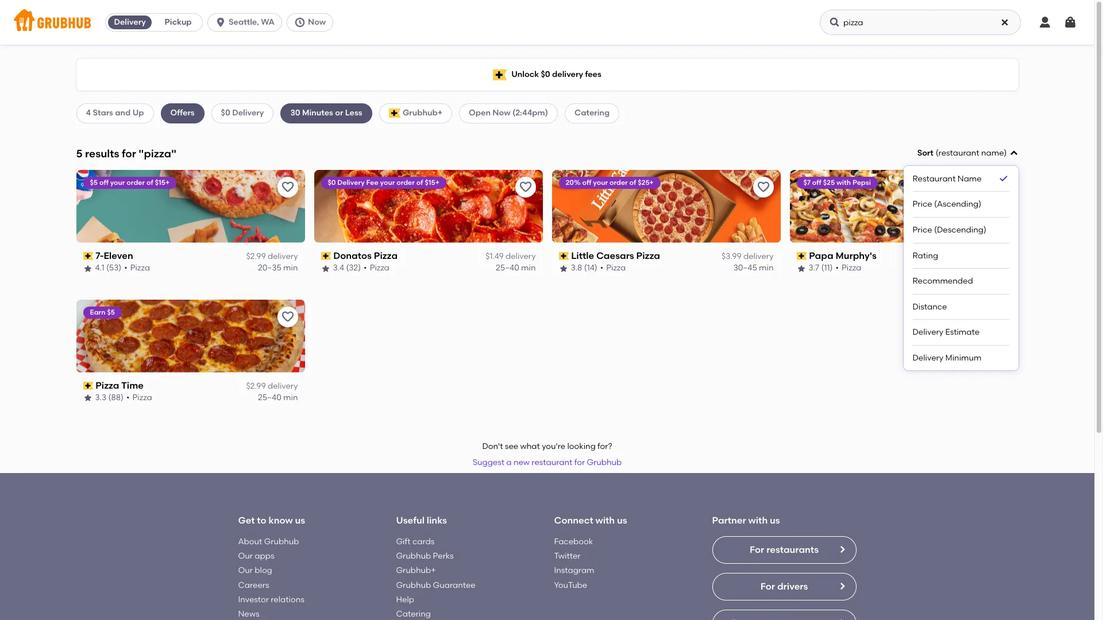 Task type: vqa. For each thing, say whether or not it's contained in the screenshot.


Task type: describe. For each thing, give the bounding box(es) containing it.
eleven
[[104, 250, 133, 261]]

looking
[[568, 442, 596, 452]]

delivery for donatos pizza
[[506, 252, 536, 262]]

• for eleven
[[124, 263, 127, 273]]

price (ascending)
[[913, 200, 982, 209]]

(53)
[[106, 263, 121, 273]]

donatos
[[333, 250, 372, 261]]

help link
[[396, 595, 414, 605]]

investor
[[238, 595, 269, 605]]

unlock $0 delivery fees
[[512, 69, 602, 79]]

3.8
[[571, 263, 582, 273]]

for for for restaurants
[[750, 545, 765, 556]]

star icon image for little caesars pizza
[[559, 264, 568, 273]]

twitter link
[[554, 552, 581, 562]]

youtube link
[[554, 581, 588, 591]]

our blog link
[[238, 566, 272, 576]]

gift
[[396, 537, 411, 547]]

seattle, wa button
[[208, 13, 287, 32]]

3.7 (11)
[[809, 263, 833, 273]]

delivery left fee
[[338, 179, 365, 187]]

order for little caesars pizza
[[610, 179, 628, 187]]

$2.99 delivery for pizza time
[[246, 382, 298, 391]]

2 horizontal spatial svg image
[[1064, 16, 1078, 29]]

star icon image for 7-eleven
[[83, 264, 92, 273]]

you're
[[542, 442, 566, 452]]

catering inside gift cards grubhub perks grubhub+ grubhub guarantee help catering
[[396, 610, 431, 620]]

0 vertical spatial catering
[[575, 108, 610, 118]]

$0 for $0 delivery fee your order of $15+
[[328, 179, 336, 187]]

suggest a new restaurant for grubhub button
[[468, 453, 627, 474]]

get to know us
[[238, 516, 305, 527]]

grubhub+ inside gift cards grubhub perks grubhub+ grubhub guarantee help catering
[[396, 566, 436, 576]]

$1.49
[[486, 252, 504, 262]]

of for 7-eleven
[[147, 179, 153, 187]]

star icon image for pizza time
[[83, 394, 92, 403]]

5 results for "pizza"
[[76, 147, 176, 160]]

for restaurants link
[[712, 537, 857, 564]]

$4.49
[[960, 252, 980, 262]]

see
[[505, 442, 519, 452]]

pizza right donatos
[[374, 250, 398, 261]]

$7 off $25 with pepsi
[[804, 179, 871, 187]]

save this restaurant image for pizza time
[[281, 310, 295, 324]]

instagram link
[[554, 566, 595, 576]]

get
[[238, 516, 255, 527]]

(
[[936, 148, 939, 158]]

know
[[269, 516, 293, 527]]

grubhub+ link
[[396, 566, 436, 576]]

seattle, wa
[[229, 17, 275, 27]]

time
[[121, 380, 144, 391]]

delivery for delivery minimum
[[913, 353, 944, 363]]

to
[[257, 516, 266, 527]]

min for pizza time
[[283, 393, 298, 403]]

$25+
[[638, 179, 654, 187]]

connect with us
[[554, 516, 627, 527]]

pizza up 3.3 (88)
[[96, 380, 119, 391]]

price for price (ascending)
[[913, 200, 933, 209]]

sort
[[918, 148, 934, 158]]

30
[[291, 108, 300, 118]]

25–40 min for pizza time
[[258, 393, 298, 403]]

gift cards grubhub perks grubhub+ grubhub guarantee help catering
[[396, 537, 476, 620]]

5 results for "pizza" main content
[[0, 45, 1095, 621]]

20%
[[566, 179, 581, 187]]

now button
[[287, 13, 338, 32]]

and
[[115, 108, 131, 118]]

fee
[[366, 179, 379, 187]]

$2.99 for pizza time
[[246, 382, 266, 391]]

star icon image for donatos pizza
[[321, 264, 330, 273]]

price (descending)
[[913, 225, 987, 235]]

stars
[[93, 108, 113, 118]]

useful links
[[396, 516, 447, 527]]

us for connect with us
[[617, 516, 627, 527]]

delivery estimate
[[913, 328, 980, 338]]

less
[[345, 108, 362, 118]]

0 vertical spatial $0
[[541, 69, 550, 79]]

recommended
[[913, 277, 973, 286]]

don't see what you're looking for?
[[482, 442, 612, 452]]

$5 off your order of $15+
[[90, 179, 170, 187]]

$0 delivery
[[221, 108, 264, 118]]

"pizza"
[[139, 147, 176, 160]]

(14)
[[584, 263, 598, 273]]

3.4
[[333, 263, 344, 273]]

Search for food, convenience, alcohol... search field
[[820, 10, 1021, 35]]

delivery minimum
[[913, 353, 982, 363]]

gift cards link
[[396, 537, 435, 547]]

results
[[85, 147, 119, 160]]

little caesars pizza logo image
[[552, 170, 781, 243]]

connect
[[554, 516, 594, 527]]

)
[[1004, 148, 1007, 158]]

• for time
[[126, 393, 130, 403]]

right image inside for drivers link
[[838, 582, 847, 591]]

pickup button
[[154, 13, 202, 32]]

grubhub inside button
[[587, 458, 622, 468]]

0 vertical spatial restaurant
[[939, 148, 980, 158]]

grubhub down gift cards link
[[396, 552, 431, 562]]

save this restaurant button for pizza time
[[277, 307, 298, 327]]

seattle,
[[229, 17, 259, 27]]

check icon image
[[998, 173, 1010, 185]]

• pizza for pizza
[[364, 263, 390, 273]]

7-eleven logo image
[[76, 170, 305, 243]]

$25
[[823, 179, 835, 187]]

offers
[[170, 108, 195, 118]]

3.3 (88)
[[95, 393, 124, 403]]

20–35
[[258, 263, 281, 273]]

little caesars pizza
[[571, 250, 660, 261]]

3.7
[[809, 263, 820, 273]]

donatos pizza logo image
[[314, 170, 543, 243]]

(ascending)
[[935, 200, 982, 209]]

blog
[[255, 566, 272, 576]]

2 right image from the top
[[838, 619, 847, 621]]

$1.49 delivery
[[486, 252, 536, 262]]

pizza right caesars
[[637, 250, 660, 261]]

for?
[[598, 442, 612, 452]]

guarantee
[[433, 581, 476, 591]]

restaurant name
[[913, 174, 982, 184]]

list box inside 5 results for "pizza" main content
[[913, 166, 1010, 371]]

partner
[[712, 516, 746, 527]]

with for connect with us
[[596, 516, 615, 527]]

30–45 min for little caesars pizza
[[734, 263, 774, 273]]

restaurant inside suggest a new restaurant for grubhub button
[[532, 458, 573, 468]]

estimate
[[946, 328, 980, 338]]

• pizza for eleven
[[124, 263, 150, 273]]

links
[[427, 516, 447, 527]]

star icon image for papa murphy's
[[797, 264, 806, 273]]

(2:44pm)
[[513, 108, 548, 118]]

pizza down donatos pizza
[[370, 263, 390, 273]]

subscription pass image
[[321, 252, 331, 260]]

off for 7-
[[99, 179, 109, 187]]

earn $5
[[90, 308, 115, 316]]

3.4 (32)
[[333, 263, 361, 273]]

25–40 min for donatos pizza
[[496, 263, 536, 273]]

20% off your order of $25+
[[566, 179, 654, 187]]

1 us from the left
[[295, 516, 305, 527]]

• for pizza
[[364, 263, 367, 273]]

$4.49 delivery
[[960, 252, 1012, 262]]

wa
[[261, 17, 275, 27]]

none field inside 5 results for "pizza" main content
[[904, 148, 1019, 371]]

off for papa
[[813, 179, 822, 187]]

grubhub plus flag logo image for grubhub+
[[389, 109, 401, 118]]

restaurants
[[767, 545, 819, 556]]

about
[[238, 537, 262, 547]]

for inside button
[[575, 458, 585, 468]]

unlock
[[512, 69, 539, 79]]

save this restaurant image for 7-eleven
[[281, 180, 295, 194]]

$7
[[804, 179, 811, 187]]

for for for drivers
[[761, 581, 775, 592]]

name
[[958, 174, 982, 184]]

save this restaurant button for papa murphy's
[[991, 177, 1012, 198]]



Task type: locate. For each thing, give the bounding box(es) containing it.
order right fee
[[397, 179, 415, 187]]

delivery button
[[106, 13, 154, 32]]

0 horizontal spatial 25–40 min
[[258, 393, 298, 403]]

a
[[507, 458, 512, 468]]

of right fee
[[417, 179, 423, 187]]

1 horizontal spatial order
[[397, 179, 415, 187]]

grubhub down know
[[264, 537, 299, 547]]

pickup
[[165, 17, 192, 27]]

pizza down the little caesars pizza
[[606, 263, 626, 273]]

now inside 5 results for "pizza" main content
[[493, 108, 511, 118]]

of left $25+
[[630, 179, 636, 187]]

2 horizontal spatial with
[[837, 179, 851, 187]]

• right (11)
[[836, 263, 839, 273]]

$2.99 for 7-eleven
[[246, 252, 266, 262]]

1 horizontal spatial $15+
[[425, 179, 440, 187]]

1 $2.99 delivery from the top
[[246, 252, 298, 262]]

off right $7
[[813, 179, 822, 187]]

30–45 min for papa murphy's
[[972, 263, 1012, 273]]

relations
[[271, 595, 305, 605]]

30–45 min
[[734, 263, 774, 273], [972, 263, 1012, 273]]

grubhub down grubhub+ link
[[396, 581, 431, 591]]

save this restaurant image left 20%
[[519, 180, 532, 194]]

star icon image left 3.7
[[797, 264, 806, 273]]

catering down help link at left
[[396, 610, 431, 620]]

of
[[147, 179, 153, 187], [417, 179, 423, 187], [630, 179, 636, 187]]

30–45 down the "$3.99 delivery"
[[734, 263, 757, 273]]

3 order from the left
[[610, 179, 628, 187]]

earn
[[90, 308, 105, 316]]

1 vertical spatial $2.99 delivery
[[246, 382, 298, 391]]

right image
[[838, 545, 847, 555]]

now right wa
[[308, 17, 326, 27]]

30–45 for little caesars pizza
[[734, 263, 757, 273]]

2 $2.99 from the top
[[246, 382, 266, 391]]

1 $15+ from the left
[[155, 179, 170, 187]]

4 stars and up
[[86, 108, 144, 118]]

us right know
[[295, 516, 305, 527]]

suggest
[[473, 458, 505, 468]]

price down restaurant
[[913, 200, 933, 209]]

delivery for pizza time
[[268, 382, 298, 391]]

save this restaurant image for little caesars pizza
[[757, 180, 770, 194]]

of down "pizza"
[[147, 179, 153, 187]]

for restaurants
[[750, 545, 819, 556]]

order for 7-eleven
[[127, 179, 145, 187]]

1 vertical spatial price
[[913, 225, 933, 235]]

2 30–45 from the left
[[972, 263, 995, 273]]

1 horizontal spatial us
[[617, 516, 627, 527]]

svg image
[[1039, 16, 1052, 29], [1064, 16, 1078, 29], [294, 17, 306, 28]]

for inside 'link'
[[750, 545, 765, 556]]

• right "(53)"
[[124, 263, 127, 273]]

your right 20%
[[593, 179, 608, 187]]

1 your from the left
[[110, 179, 125, 187]]

price for price (descending)
[[913, 225, 933, 235]]

$3.99
[[722, 252, 742, 262]]

save this restaurant button for donatos pizza
[[515, 177, 536, 198]]

order down 5 results for "pizza"
[[127, 179, 145, 187]]

catering
[[575, 108, 610, 118], [396, 610, 431, 620]]

partner with us
[[712, 516, 780, 527]]

0 horizontal spatial of
[[147, 179, 153, 187]]

star icon image left 3.8
[[559, 264, 568, 273]]

0 horizontal spatial restaurant
[[532, 458, 573, 468]]

2 $2.99 delivery from the top
[[246, 382, 298, 391]]

star icon image left 4.1
[[83, 264, 92, 273]]

0 horizontal spatial now
[[308, 17, 326, 27]]

restaurant name option
[[913, 166, 1010, 192]]

facebook
[[554, 537, 593, 547]]

subscription pass image left 7-
[[83, 252, 93, 260]]

3 your from the left
[[593, 179, 608, 187]]

save this restaurant image for donatos pizza
[[519, 180, 532, 194]]

$0 for $0 delivery
[[221, 108, 230, 118]]

2 our from the top
[[238, 566, 253, 576]]

5
[[76, 147, 83, 160]]

1 horizontal spatial of
[[417, 179, 423, 187]]

0 horizontal spatial $5
[[90, 179, 98, 187]]

cards
[[413, 537, 435, 547]]

main navigation navigation
[[0, 0, 1095, 45]]

1 30–45 from the left
[[734, 263, 757, 273]]

• for caesars
[[600, 263, 604, 273]]

30–45 min down the "$3.99 delivery"
[[734, 263, 774, 273]]

delivery down delivery estimate
[[913, 353, 944, 363]]

for drivers
[[761, 581, 808, 592]]

fees
[[585, 69, 602, 79]]

0 horizontal spatial for
[[122, 147, 136, 160]]

for drivers link
[[712, 573, 857, 601]]

papa murphy's
[[809, 250, 877, 261]]

• right "(88)"
[[126, 393, 130, 403]]

now
[[308, 17, 326, 27], [493, 108, 511, 118]]

papa murphy's logo image
[[790, 170, 1019, 243]]

1 horizontal spatial your
[[380, 179, 395, 187]]

our apps link
[[238, 552, 274, 562]]

restaurant up restaurant name option
[[939, 148, 980, 158]]

2 horizontal spatial $0
[[541, 69, 550, 79]]

pizza time
[[96, 380, 144, 391]]

youtube
[[554, 581, 588, 591]]

• pizza for time
[[126, 393, 152, 403]]

0 vertical spatial $2.99 delivery
[[246, 252, 298, 262]]

• right '(32)'
[[364, 263, 367, 273]]

0 vertical spatial right image
[[838, 582, 847, 591]]

off
[[99, 179, 109, 187], [582, 179, 592, 187], [813, 179, 822, 187]]

star icon image down subscription pass image
[[321, 264, 330, 273]]

distance
[[913, 302, 947, 312]]

1 horizontal spatial with
[[749, 516, 768, 527]]

subscription pass image for little caesars pizza
[[559, 252, 569, 260]]

0 horizontal spatial 30–45
[[734, 263, 757, 273]]

30–45 for papa murphy's
[[972, 263, 995, 273]]

subscription pass image left little
[[559, 252, 569, 260]]

save this restaurant button for little caesars pizza
[[753, 177, 774, 198]]

$5
[[90, 179, 98, 187], [107, 308, 115, 316]]

0 horizontal spatial grubhub plus flag logo image
[[389, 109, 401, 118]]

star icon image left 3.3
[[83, 394, 92, 403]]

25–40 for pizza time
[[258, 393, 281, 403]]

25–40 min
[[496, 263, 536, 273], [258, 393, 298, 403]]

• pizza
[[124, 263, 150, 273], [364, 263, 390, 273], [600, 263, 626, 273], [836, 263, 862, 273], [126, 393, 152, 403]]

25–40 for donatos pizza
[[496, 263, 519, 273]]

1 vertical spatial $5
[[107, 308, 115, 316]]

30–45
[[734, 263, 757, 273], [972, 263, 995, 273]]

0 vertical spatial grubhub plus flag logo image
[[493, 69, 507, 80]]

min for papa murphy's
[[997, 263, 1012, 273]]

subscription pass image for papa murphy's
[[797, 252, 807, 260]]

pizza
[[374, 250, 398, 261], [637, 250, 660, 261], [130, 263, 150, 273], [370, 263, 390, 273], [606, 263, 626, 273], [842, 263, 862, 273], [96, 380, 119, 391], [132, 393, 152, 403]]

1 vertical spatial our
[[238, 566, 253, 576]]

0 horizontal spatial save this restaurant image
[[519, 180, 532, 194]]

list box containing restaurant name
[[913, 166, 1010, 371]]

2 horizontal spatial us
[[770, 516, 780, 527]]

for down partner with us
[[750, 545, 765, 556]]

1 save this restaurant image from the left
[[519, 180, 532, 194]]

1 vertical spatial for
[[575, 458, 585, 468]]

1 of from the left
[[147, 179, 153, 187]]

us up for restaurants
[[770, 516, 780, 527]]

1 vertical spatial $2.99
[[246, 382, 266, 391]]

little
[[571, 250, 594, 261]]

$0 right offers
[[221, 108, 230, 118]]

instagram
[[554, 566, 595, 576]]

1 vertical spatial catering
[[396, 610, 431, 620]]

2 horizontal spatial off
[[813, 179, 822, 187]]

1 vertical spatial for
[[761, 581, 775, 592]]

save this restaurant image
[[281, 180, 295, 194], [757, 180, 770, 194], [281, 310, 295, 324]]

$3.99 delivery
[[722, 252, 774, 262]]

0 horizontal spatial 30–45 min
[[734, 263, 774, 273]]

grubhub+ left open
[[403, 108, 443, 118]]

our up the "careers"
[[238, 566, 253, 576]]

grubhub plus flag logo image
[[493, 69, 507, 80], [389, 109, 401, 118]]

1 horizontal spatial save this restaurant image
[[995, 180, 1008, 194]]

don't
[[482, 442, 503, 452]]

off right 20%
[[582, 179, 592, 187]]

delivery for little caesars pizza
[[744, 252, 774, 262]]

0 horizontal spatial catering
[[396, 610, 431, 620]]

papa
[[809, 250, 834, 261]]

save this restaurant button for 7-eleven
[[277, 177, 298, 198]]

delivery for delivery estimate
[[913, 328, 944, 338]]

for down "looking"
[[575, 458, 585, 468]]

for left drivers
[[761, 581, 775, 592]]

0 vertical spatial $5
[[90, 179, 98, 187]]

subscription pass image left pizza time
[[83, 382, 93, 390]]

grubhub+ down grubhub perks link
[[396, 566, 436, 576]]

0 horizontal spatial 25–40
[[258, 393, 281, 403]]

0 vertical spatial for
[[122, 147, 136, 160]]

$0 right the unlock
[[541, 69, 550, 79]]

0 horizontal spatial your
[[110, 179, 125, 187]]

svg image
[[215, 17, 227, 28], [829, 17, 841, 28], [1001, 18, 1010, 27], [1010, 149, 1019, 158]]

star icon image
[[83, 264, 92, 273], [321, 264, 330, 273], [559, 264, 568, 273], [797, 264, 806, 273], [83, 394, 92, 403]]

0 horizontal spatial $0
[[221, 108, 230, 118]]

2 vertical spatial $0
[[328, 179, 336, 187]]

twitter
[[554, 552, 581, 562]]

• pizza down donatos pizza
[[364, 263, 390, 273]]

$2.99 delivery for 7-eleven
[[246, 252, 298, 262]]

careers link
[[238, 581, 269, 591]]

min
[[283, 263, 298, 273], [521, 263, 536, 273], [759, 263, 774, 273], [997, 263, 1012, 273], [283, 393, 298, 403]]

min for donatos pizza
[[521, 263, 536, 273]]

1 price from the top
[[913, 200, 933, 209]]

careers
[[238, 581, 269, 591]]

• pizza down caesars
[[600, 263, 626, 273]]

2 order from the left
[[397, 179, 415, 187]]

pizza down time
[[132, 393, 152, 403]]

30–45 down $4.49 delivery
[[972, 263, 995, 273]]

suggest a new restaurant for grubhub
[[473, 458, 622, 468]]

1 right image from the top
[[838, 582, 847, 591]]

0 horizontal spatial with
[[596, 516, 615, 527]]

delivery
[[114, 17, 146, 27], [232, 108, 264, 118], [338, 179, 365, 187], [913, 328, 944, 338], [913, 353, 944, 363]]

1 our from the top
[[238, 552, 253, 562]]

your down 5 results for "pizza"
[[110, 179, 125, 187]]

1 order from the left
[[127, 179, 145, 187]]

your for little
[[593, 179, 608, 187]]

delivery down distance in the right of the page
[[913, 328, 944, 338]]

1 horizontal spatial for
[[575, 458, 585, 468]]

$0 left fee
[[328, 179, 336, 187]]

30–45 min down $4.49 delivery
[[972, 263, 1012, 273]]

with right partner
[[749, 516, 768, 527]]

2 30–45 min from the left
[[972, 263, 1012, 273]]

1 horizontal spatial 30–45
[[972, 263, 995, 273]]

restaurant
[[939, 148, 980, 158], [532, 458, 573, 468]]

our down the about
[[238, 552, 253, 562]]

$5 right earn
[[107, 308, 115, 316]]

grubhub inside about grubhub our apps our blog careers investor relations news
[[264, 537, 299, 547]]

• for murphy's
[[836, 263, 839, 273]]

delivery for delivery
[[114, 17, 146, 27]]

1 horizontal spatial svg image
[[1039, 16, 1052, 29]]

now right open
[[493, 108, 511, 118]]

1 horizontal spatial restaurant
[[939, 148, 980, 158]]

2 $15+ from the left
[[425, 179, 440, 187]]

with right the connect
[[596, 516, 615, 527]]

3 of from the left
[[630, 179, 636, 187]]

save this restaurant image right name
[[995, 180, 1008, 194]]

off for little
[[582, 179, 592, 187]]

catering down fees
[[575, 108, 610, 118]]

right image
[[838, 582, 847, 591], [838, 619, 847, 621]]

1 horizontal spatial grubhub plus flag logo image
[[493, 69, 507, 80]]

4.1
[[95, 263, 104, 273]]

up
[[133, 108, 144, 118]]

0 horizontal spatial $15+
[[155, 179, 170, 187]]

• right (14)
[[600, 263, 604, 273]]

delivery left the 30
[[232, 108, 264, 118]]

delivery for 7-eleven
[[268, 252, 298, 262]]

1 horizontal spatial $5
[[107, 308, 115, 316]]

2 of from the left
[[417, 179, 423, 187]]

0 horizontal spatial off
[[99, 179, 109, 187]]

0 vertical spatial grubhub+
[[403, 108, 443, 118]]

0 horizontal spatial order
[[127, 179, 145, 187]]

investor relations link
[[238, 595, 305, 605]]

0 vertical spatial price
[[913, 200, 933, 209]]

grubhub plus flag logo image right less
[[389, 109, 401, 118]]

save this restaurant image
[[519, 180, 532, 194], [995, 180, 1008, 194]]

off down results
[[99, 179, 109, 187]]

3.3
[[95, 393, 106, 403]]

1 vertical spatial now
[[493, 108, 511, 118]]

$5 down results
[[90, 179, 98, 187]]

us for partner with us
[[770, 516, 780, 527]]

catering link
[[396, 610, 431, 620]]

0 vertical spatial $2.99
[[246, 252, 266, 262]]

0 horizontal spatial svg image
[[294, 17, 306, 28]]

pizza down murphy's
[[842, 263, 862, 273]]

pizza time logo image
[[76, 300, 305, 373]]

1 vertical spatial 25–40 min
[[258, 393, 298, 403]]

1 horizontal spatial 30–45 min
[[972, 263, 1012, 273]]

1 horizontal spatial off
[[582, 179, 592, 187]]

your right fee
[[380, 179, 395, 187]]

with right $25
[[837, 179, 851, 187]]

1 horizontal spatial catering
[[575, 108, 610, 118]]

pizza down eleven
[[130, 263, 150, 273]]

restaurant
[[913, 174, 956, 184]]

0 horizontal spatial us
[[295, 516, 305, 527]]

svg image inside seattle, wa button
[[215, 17, 227, 28]]

1 vertical spatial restaurant
[[532, 458, 573, 468]]

(32)
[[346, 263, 361, 273]]

subscription pass image
[[83, 252, 93, 260], [559, 252, 569, 260], [797, 252, 807, 260], [83, 382, 93, 390]]

1 horizontal spatial 25–40
[[496, 263, 519, 273]]

2 your from the left
[[380, 179, 395, 187]]

order left $25+
[[610, 179, 628, 187]]

3 off from the left
[[813, 179, 822, 187]]

1 vertical spatial grubhub+
[[396, 566, 436, 576]]

your for 7-
[[110, 179, 125, 187]]

about grubhub link
[[238, 537, 299, 547]]

0 vertical spatial our
[[238, 552, 253, 562]]

0 vertical spatial for
[[750, 545, 765, 556]]

0 vertical spatial now
[[308, 17, 326, 27]]

svg image inside now button
[[294, 17, 306, 28]]

4
[[86, 108, 91, 118]]

0 vertical spatial 25–40 min
[[496, 263, 536, 273]]

none field containing sort
[[904, 148, 1019, 371]]

name
[[982, 148, 1004, 158]]

delivery inside button
[[114, 17, 146, 27]]

2 horizontal spatial of
[[630, 179, 636, 187]]

1 vertical spatial $0
[[221, 108, 230, 118]]

1 off from the left
[[99, 179, 109, 187]]

grubhub down for? at the bottom
[[587, 458, 622, 468]]

•
[[124, 263, 127, 273], [364, 263, 367, 273], [600, 263, 604, 273], [836, 263, 839, 273], [126, 393, 130, 403]]

• pizza down eleven
[[124, 263, 150, 273]]

us right the connect
[[617, 516, 627, 527]]

None field
[[904, 148, 1019, 371]]

with for partner with us
[[749, 516, 768, 527]]

2 off from the left
[[582, 179, 592, 187]]

1 horizontal spatial 25–40 min
[[496, 263, 536, 273]]

2 us from the left
[[617, 516, 627, 527]]

min for 7-eleven
[[283, 263, 298, 273]]

1 vertical spatial 25–40
[[258, 393, 281, 403]]

or
[[335, 108, 343, 118]]

minimum
[[946, 353, 982, 363]]

restaurant down you're
[[532, 458, 573, 468]]

2 horizontal spatial your
[[593, 179, 608, 187]]

• pizza down time
[[126, 393, 152, 403]]

2 price from the top
[[913, 225, 933, 235]]

price up rating
[[913, 225, 933, 235]]

with
[[837, 179, 851, 187], [596, 516, 615, 527], [749, 516, 768, 527]]

3 us from the left
[[770, 516, 780, 527]]

2 horizontal spatial order
[[610, 179, 628, 187]]

what
[[520, 442, 540, 452]]

• pizza for caesars
[[600, 263, 626, 273]]

1 vertical spatial right image
[[838, 619, 847, 621]]

for right results
[[122, 147, 136, 160]]

subscription pass image for pizza time
[[83, 382, 93, 390]]

1 vertical spatial grubhub plus flag logo image
[[389, 109, 401, 118]]

donatos pizza
[[333, 250, 398, 261]]

$0 delivery fee your order of $15+
[[328, 179, 440, 187]]

1 $2.99 from the top
[[246, 252, 266, 262]]

grubhub plus flag logo image left the unlock
[[493, 69, 507, 80]]

grubhub plus flag logo image for unlock $0 delivery fees
[[493, 69, 507, 80]]

save this restaurant image for papa murphy's
[[995, 180, 1008, 194]]

1 horizontal spatial now
[[493, 108, 511, 118]]

perks
[[433, 552, 454, 562]]

list box
[[913, 166, 1010, 371]]

7-
[[96, 250, 104, 261]]

delivery left pickup
[[114, 17, 146, 27]]

min for little caesars pizza
[[759, 263, 774, 273]]

• pizza down papa murphy's
[[836, 263, 862, 273]]

0 vertical spatial 25–40
[[496, 263, 519, 273]]

subscription pass image left papa on the top right of page
[[797, 252, 807, 260]]

1 30–45 min from the left
[[734, 263, 774, 273]]

1 horizontal spatial $0
[[328, 179, 336, 187]]

2 save this restaurant image from the left
[[995, 180, 1008, 194]]

now inside button
[[308, 17, 326, 27]]

(descending)
[[935, 225, 987, 235]]

subscription pass image for 7-eleven
[[83, 252, 93, 260]]

• pizza for murphy's
[[836, 263, 862, 273]]

of for little caesars pizza
[[630, 179, 636, 187]]



